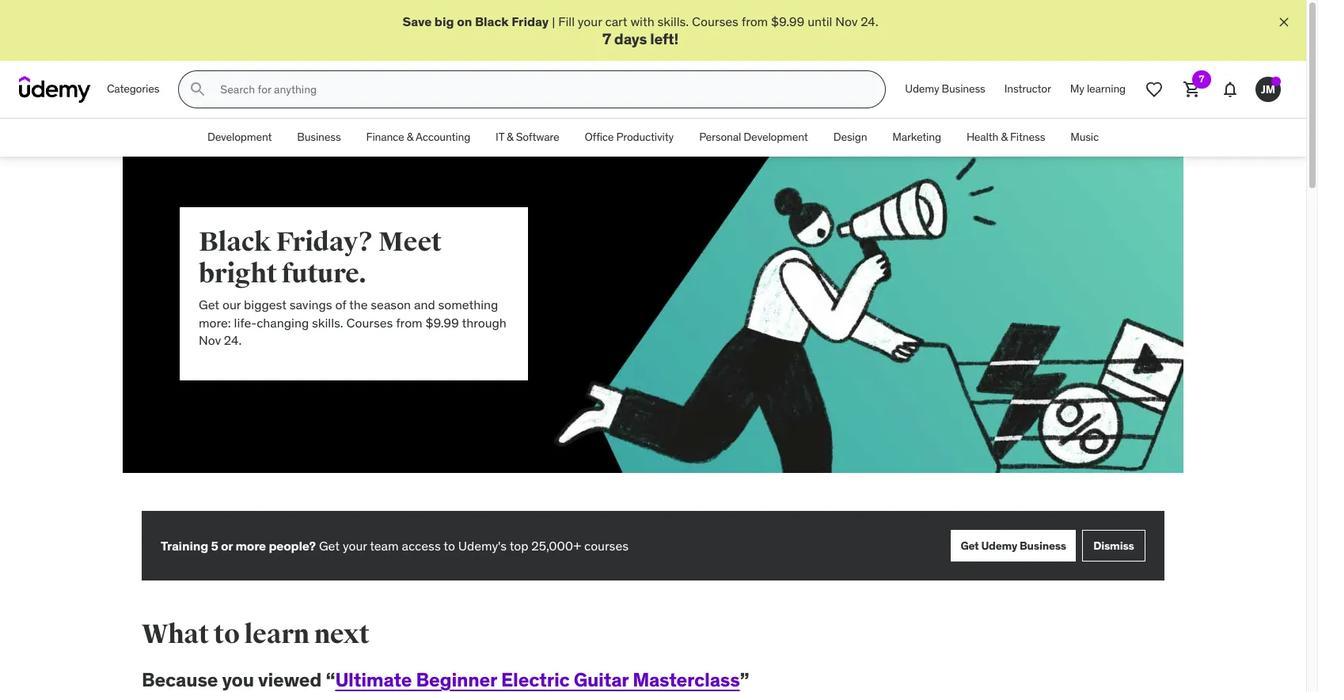 Task type: describe. For each thing, give the bounding box(es) containing it.
close image
[[1277, 14, 1292, 30]]

dismiss
[[1094, 539, 1135, 553]]

jm
[[1262, 82, 1276, 96]]

|
[[552, 13, 555, 29]]

access
[[402, 539, 441, 554]]

from inside black friday? meet bright future. get our biggest savings of the season and something more: life-changing skills. courses from $9.99 through nov 24.
[[396, 315, 423, 331]]

udemy business
[[905, 82, 986, 96]]

until
[[808, 13, 833, 29]]

or
[[221, 539, 233, 554]]

24. inside black friday? meet bright future. get our biggest savings of the season and something more: life-changing skills. courses from $9.99 through nov 24.
[[224, 333, 242, 348]]

season
[[371, 297, 411, 313]]

1 vertical spatial udemy
[[982, 539, 1018, 553]]

more:
[[199, 315, 231, 331]]

udemy image
[[19, 76, 91, 103]]

Search for anything text field
[[217, 76, 867, 103]]

on
[[457, 13, 472, 29]]

and
[[414, 297, 435, 313]]

fill
[[559, 13, 575, 29]]

music
[[1071, 130, 1099, 144]]

accounting
[[416, 130, 471, 144]]

it & software
[[496, 130, 560, 144]]

training
[[161, 539, 208, 554]]

office productivity link
[[572, 119, 687, 157]]

my learning link
[[1061, 71, 1136, 109]]

more
[[236, 539, 266, 554]]

what to learn next
[[142, 619, 370, 652]]

it
[[496, 130, 504, 144]]

skills. inside save big on black friday | fill your cart with skills. courses from $9.99 until nov 24. 7 days left!
[[658, 13, 689, 29]]

& for fitness
[[1001, 130, 1008, 144]]

black friday? meet bright future. get our biggest savings of the season and something more: life-changing skills. courses from $9.99 through nov 24.
[[199, 226, 507, 348]]

software
[[516, 130, 560, 144]]

marketing link
[[880, 119, 954, 157]]

productivity
[[617, 130, 674, 144]]

instructor
[[1005, 82, 1052, 96]]

dismiss button
[[1083, 531, 1146, 562]]

office
[[585, 130, 614, 144]]

get udemy business link
[[951, 531, 1076, 562]]

jm link
[[1250, 71, 1288, 109]]

days
[[614, 30, 647, 49]]

instructor link
[[995, 71, 1061, 109]]

life-
[[234, 315, 257, 331]]

health & fitness link
[[954, 119, 1058, 157]]

top
[[510, 539, 529, 554]]

through
[[462, 315, 507, 331]]

friday
[[512, 13, 549, 29]]

courses inside black friday? meet bright future. get our biggest savings of the season and something more: life-changing skills. courses from $9.99 through nov 24.
[[346, 315, 393, 331]]

training 5 or more people? get your team access to udemy's top 25,000+ courses
[[161, 539, 629, 554]]

courses
[[584, 539, 629, 554]]

24. inside save big on black friday | fill your cart with skills. courses from $9.99 until nov 24. 7 days left!
[[861, 13, 879, 29]]

changing
[[257, 315, 309, 331]]

bright
[[199, 258, 277, 291]]

get for black friday? meet bright future.
[[199, 297, 219, 313]]

1 vertical spatial 7
[[1199, 73, 1205, 85]]

0 horizontal spatial business
[[297, 130, 341, 144]]

left!
[[650, 30, 679, 49]]

2 horizontal spatial get
[[961, 539, 979, 553]]

& for software
[[507, 130, 514, 144]]

design
[[834, 130, 867, 144]]

our
[[223, 297, 241, 313]]

big
[[435, 13, 454, 29]]

categories button
[[97, 71, 169, 109]]

wishlist image
[[1145, 80, 1164, 99]]

music link
[[1058, 119, 1112, 157]]

what
[[142, 619, 209, 652]]

7 inside save big on black friday | fill your cart with skills. courses from $9.99 until nov 24. 7 days left!
[[603, 30, 611, 49]]

skills. inside black friday? meet bright future. get our biggest savings of the season and something more: life-changing skills. courses from $9.99 through nov 24.
[[312, 315, 343, 331]]



Task type: vqa. For each thing, say whether or not it's contained in the screenshot.
4hr 41min of on-demand video
no



Task type: locate. For each thing, give the bounding box(es) containing it.
$9.99 left until
[[771, 13, 805, 29]]

1 vertical spatial business
[[297, 130, 341, 144]]

1 vertical spatial courses
[[346, 315, 393, 331]]

1 horizontal spatial development
[[744, 130, 808, 144]]

finance
[[366, 130, 404, 144]]

something
[[438, 297, 498, 313]]

finance & accounting
[[366, 130, 471, 144]]

with
[[631, 13, 655, 29]]

1 vertical spatial black
[[199, 226, 271, 259]]

design link
[[821, 119, 880, 157]]

skills.
[[658, 13, 689, 29], [312, 315, 343, 331]]

from down and
[[396, 315, 423, 331]]

personal development
[[699, 130, 808, 144]]

1 vertical spatial skills.
[[312, 315, 343, 331]]

it & software link
[[483, 119, 572, 157]]

nov
[[836, 13, 858, 29], [199, 333, 221, 348]]

24.
[[861, 13, 879, 29], [224, 333, 242, 348]]

& right finance
[[407, 130, 414, 144]]

business left dismiss
[[1020, 539, 1067, 553]]

& inside it & software link
[[507, 130, 514, 144]]

business
[[942, 82, 986, 96], [297, 130, 341, 144], [1020, 539, 1067, 553]]

biggest
[[244, 297, 287, 313]]

1 horizontal spatial business
[[942, 82, 986, 96]]

my
[[1071, 82, 1085, 96]]

7 down cart
[[603, 30, 611, 49]]

the
[[349, 297, 368, 313]]

fitness
[[1011, 130, 1046, 144]]

1 horizontal spatial courses
[[692, 13, 739, 29]]

1 vertical spatial $9.99
[[426, 315, 459, 331]]

cart
[[605, 13, 628, 29]]

nov down the more:
[[199, 333, 221, 348]]

7 link
[[1174, 71, 1212, 109]]

business link
[[285, 119, 354, 157]]

0 horizontal spatial &
[[407, 130, 414, 144]]

0 vertical spatial courses
[[692, 13, 739, 29]]

0 vertical spatial business
[[942, 82, 986, 96]]

of
[[335, 297, 346, 313]]

courses inside save big on black friday | fill your cart with skills. courses from $9.99 until nov 24. 7 days left!
[[692, 13, 739, 29]]

0 horizontal spatial from
[[396, 315, 423, 331]]

people?
[[269, 539, 316, 554]]

to left learn
[[214, 619, 239, 652]]

your right fill at the left of the page
[[578, 13, 602, 29]]

7
[[603, 30, 611, 49], [1199, 73, 1205, 85]]

business left finance
[[297, 130, 341, 144]]

future.
[[282, 258, 367, 291]]

learn
[[244, 619, 309, 652]]

1 horizontal spatial udemy
[[982, 539, 1018, 553]]

1 horizontal spatial from
[[742, 13, 768, 29]]

development right personal
[[744, 130, 808, 144]]

0 vertical spatial to
[[444, 539, 455, 554]]

1 vertical spatial 24.
[[224, 333, 242, 348]]

team
[[370, 539, 399, 554]]

1 & from the left
[[407, 130, 414, 144]]

nov right until
[[836, 13, 858, 29]]

0 horizontal spatial $9.99
[[426, 315, 459, 331]]

0 horizontal spatial your
[[343, 539, 367, 554]]

$9.99 inside save big on black friday | fill your cart with skills. courses from $9.99 until nov 24. 7 days left!
[[771, 13, 805, 29]]

courses
[[692, 13, 739, 29], [346, 315, 393, 331]]

0 horizontal spatial udemy
[[905, 82, 940, 96]]

0 vertical spatial your
[[578, 13, 602, 29]]

business up health
[[942, 82, 986, 96]]

health & fitness
[[967, 130, 1046, 144]]

to right access
[[444, 539, 455, 554]]

0 horizontal spatial skills.
[[312, 315, 343, 331]]

get inside black friday? meet bright future. get our biggest savings of the season and something more: life-changing skills. courses from $9.99 through nov 24.
[[199, 297, 219, 313]]

office productivity
[[585, 130, 674, 144]]

from inside save big on black friday | fill your cart with skills. courses from $9.99 until nov 24. 7 days left!
[[742, 13, 768, 29]]

udemy
[[905, 82, 940, 96], [982, 539, 1018, 553]]

black up our
[[199, 226, 271, 259]]

your left team
[[343, 539, 367, 554]]

shopping cart with 7 items image
[[1183, 80, 1202, 99]]

meet
[[378, 226, 442, 259]]

skills. down of
[[312, 315, 343, 331]]

from left until
[[742, 13, 768, 29]]

1 horizontal spatial 7
[[1199, 73, 1205, 85]]

24. down life-
[[224, 333, 242, 348]]

black
[[475, 13, 509, 29], [199, 226, 271, 259]]

your inside save big on black friday | fill your cart with skills. courses from $9.99 until nov 24. 7 days left!
[[578, 13, 602, 29]]

$9.99 down and
[[426, 315, 459, 331]]

& right it
[[507, 130, 514, 144]]

1 horizontal spatial 24.
[[861, 13, 879, 29]]

0 vertical spatial $9.99
[[771, 13, 805, 29]]

2 & from the left
[[507, 130, 514, 144]]

black inside save big on black friday | fill your cart with skills. courses from $9.99 until nov 24. 7 days left!
[[475, 13, 509, 29]]

development link
[[195, 119, 285, 157]]

25,000+
[[532, 539, 581, 554]]

1 vertical spatial your
[[343, 539, 367, 554]]

24. right until
[[861, 13, 879, 29]]

2 horizontal spatial &
[[1001, 130, 1008, 144]]

development
[[207, 130, 272, 144], [744, 130, 808, 144]]

next
[[314, 619, 370, 652]]

0 horizontal spatial 24.
[[224, 333, 242, 348]]

0 horizontal spatial black
[[199, 226, 271, 259]]

save
[[403, 13, 432, 29]]

friday?
[[276, 226, 374, 259]]

$9.99 inside black friday? meet bright future. get our biggest savings of the season and something more: life-changing skills. courses from $9.99 through nov 24.
[[426, 315, 459, 331]]

0 horizontal spatial courses
[[346, 315, 393, 331]]

0 horizontal spatial to
[[214, 619, 239, 652]]

0 vertical spatial udemy
[[905, 82, 940, 96]]

1 vertical spatial to
[[214, 619, 239, 652]]

1 horizontal spatial skills.
[[658, 13, 689, 29]]

2 vertical spatial business
[[1020, 539, 1067, 553]]

skills. up left!
[[658, 13, 689, 29]]

& right health
[[1001, 130, 1008, 144]]

get for training 5 or more people?
[[319, 539, 340, 554]]

learning
[[1087, 82, 1126, 96]]

1 horizontal spatial $9.99
[[771, 13, 805, 29]]

my learning
[[1071, 82, 1126, 96]]

nov inside save big on black friday | fill your cart with skills. courses from $9.99 until nov 24. 7 days left!
[[836, 13, 858, 29]]

5
[[211, 539, 218, 554]]

savings
[[290, 297, 332, 313]]

0 vertical spatial black
[[475, 13, 509, 29]]

black inside black friday? meet bright future. get our biggest savings of the season and something more: life-changing skills. courses from $9.99 through nov 24.
[[199, 226, 271, 259]]

$9.99
[[771, 13, 805, 29], [426, 315, 459, 331]]

save big on black friday | fill your cart with skills. courses from $9.99 until nov 24. 7 days left!
[[403, 13, 879, 49]]

notifications image
[[1221, 80, 1240, 99]]

get udemy business
[[961, 539, 1067, 553]]

0 horizontal spatial development
[[207, 130, 272, 144]]

to
[[444, 539, 455, 554], [214, 619, 239, 652]]

7 left notifications icon
[[1199, 73, 1205, 85]]

1 horizontal spatial black
[[475, 13, 509, 29]]

courses down the
[[346, 315, 393, 331]]

black right on
[[475, 13, 509, 29]]

2 development from the left
[[744, 130, 808, 144]]

3 & from the left
[[1001, 130, 1008, 144]]

1 horizontal spatial &
[[507, 130, 514, 144]]

nov inside black friday? meet bright future. get our biggest savings of the season and something more: life-changing skills. courses from $9.99 through nov 24.
[[199, 333, 221, 348]]

submit search image
[[189, 80, 208, 99]]

1 horizontal spatial to
[[444, 539, 455, 554]]

1 vertical spatial from
[[396, 315, 423, 331]]

& inside finance & accounting link
[[407, 130, 414, 144]]

0 vertical spatial 24.
[[861, 13, 879, 29]]

0 vertical spatial nov
[[836, 13, 858, 29]]

development down submit search 'image'
[[207, 130, 272, 144]]

categories
[[107, 82, 159, 96]]

marketing
[[893, 130, 942, 144]]

from
[[742, 13, 768, 29], [396, 315, 423, 331]]

1 horizontal spatial get
[[319, 539, 340, 554]]

courses right with
[[692, 13, 739, 29]]

your
[[578, 13, 602, 29], [343, 539, 367, 554]]

1 horizontal spatial nov
[[836, 13, 858, 29]]

0 vertical spatial skills.
[[658, 13, 689, 29]]

0 horizontal spatial 7
[[603, 30, 611, 49]]

health
[[967, 130, 999, 144]]

udemy business link
[[896, 71, 995, 109]]

2 horizontal spatial business
[[1020, 539, 1067, 553]]

personal
[[699, 130, 741, 144]]

you have alerts image
[[1272, 77, 1281, 86]]

1 vertical spatial nov
[[199, 333, 221, 348]]

finance & accounting link
[[354, 119, 483, 157]]

0 horizontal spatial get
[[199, 297, 219, 313]]

1 horizontal spatial your
[[578, 13, 602, 29]]

personal development link
[[687, 119, 821, 157]]

& inside health & fitness link
[[1001, 130, 1008, 144]]

& for accounting
[[407, 130, 414, 144]]

1 development from the left
[[207, 130, 272, 144]]

0 horizontal spatial nov
[[199, 333, 221, 348]]

0 vertical spatial from
[[742, 13, 768, 29]]

0 vertical spatial 7
[[603, 30, 611, 49]]

udemy's
[[458, 539, 507, 554]]



